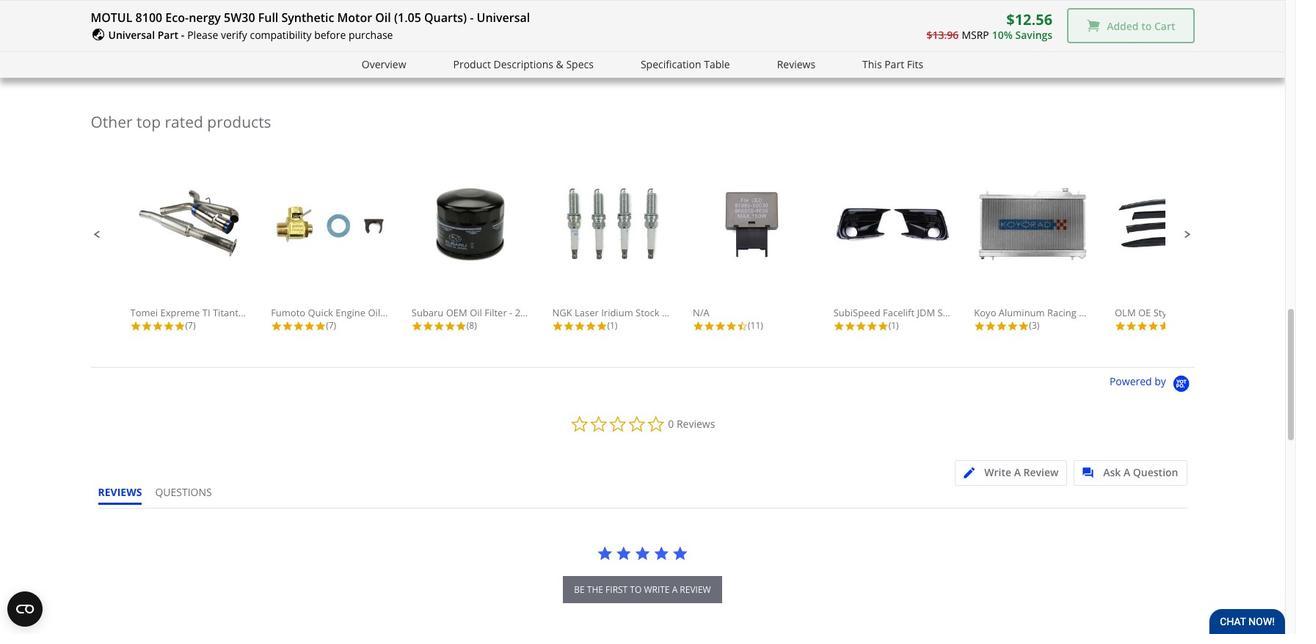 Task type: describe. For each thing, give the bounding box(es) containing it.
product
[[453, 57, 491, 71]]

other
[[91, 112, 133, 132]]

products
[[207, 112, 271, 132]]

4 star image from the left
[[174, 321, 185, 332]]

17 star image from the left
[[878, 321, 889, 332]]

9 star image from the left
[[445, 321, 456, 332]]

koyo aluminum racing radiator -...
[[974, 306, 1130, 319]]

(3)
[[1029, 319, 1040, 332]]

review
[[1024, 465, 1059, 479]]

style
[[1154, 306, 1175, 319]]

oil up purchase
[[375, 10, 391, 26]]

be the first to write a review button
[[563, 576, 722, 603]]

motul
[[91, 10, 132, 26]]

jdm
[[917, 306, 935, 319]]

added
[[1107, 19, 1139, 33]]

the
[[587, 584, 603, 596]]

- down eco-
[[181, 28, 184, 42]]

... inside the koyo aluminum racing radiator -... link
[[1122, 306, 1130, 319]]

0
[[668, 417, 674, 431]]

18 star image from the left
[[985, 321, 996, 332]]

verify
[[221, 28, 247, 42]]

rated
[[165, 112, 203, 132]]

0 vertical spatial reviews
[[777, 57, 816, 71]]

facelift
[[883, 306, 915, 319]]

before
[[314, 28, 346, 42]]

13 star image from the left
[[704, 321, 715, 332]]

specification table link
[[641, 56, 730, 73]]

12 star image from the left
[[693, 321, 704, 332]]

5w30
[[224, 10, 255, 26]]

eco-
[[165, 10, 189, 26]]

purchase
[[349, 28, 393, 42]]

19 star image from the left
[[996, 321, 1007, 332]]

(8)
[[467, 319, 477, 332]]

2015+
[[515, 306, 542, 319]]

top
[[137, 112, 161, 132]]

radiator
[[1079, 306, 1117, 319]]

review
[[680, 584, 711, 596]]

rain
[[1177, 306, 1197, 319]]

1 total reviews element for laser
[[552, 319, 670, 332]]

16 star image from the left
[[867, 321, 878, 332]]

n/a
[[693, 306, 710, 319]]

- right radiator at the right of the page
[[1119, 306, 1122, 319]]

&
[[556, 57, 564, 71]]

tab list containing reviews
[[98, 485, 225, 508]]

ask a question
[[1103, 465, 1178, 479]]

laser
[[575, 306, 599, 319]]

write a review button
[[955, 460, 1068, 486]]

(1) for laser
[[607, 319, 618, 332]]

part for universal
[[158, 28, 178, 42]]

2 total reviews element
[[1115, 319, 1232, 332]]

olm oe style rain guards -...
[[1115, 306, 1245, 319]]

$12.56 $13.96 msrp 10% savings
[[927, 10, 1053, 42]]

ngk
[[552, 306, 572, 319]]

subaru oem oil filter - 2015+ wrx link
[[412, 185, 565, 319]]

10 star image from the left
[[552, 321, 563, 332]]

half star image
[[737, 321, 748, 332]]

valve...
[[410, 306, 441, 319]]

question
[[1133, 465, 1178, 479]]

0 horizontal spatial reviews
[[677, 417, 715, 431]]

subaru oem oil filter - 2015+ wrx
[[412, 306, 565, 319]]

nergy
[[189, 10, 221, 26]]

$13.96
[[927, 28, 959, 42]]

a
[[672, 584, 678, 596]]

open widget image
[[7, 592, 43, 627]]

product descriptions & specs link
[[453, 56, 594, 73]]

subaru
[[412, 306, 444, 319]]

5 star image from the left
[[293, 321, 304, 332]]

7 star image from the left
[[423, 321, 434, 332]]

oem
[[446, 306, 467, 319]]

ti
[[202, 306, 210, 319]]

tomei
[[130, 306, 158, 319]]

synthetic
[[281, 10, 334, 26]]

wrx
[[545, 306, 565, 319]]

heat
[[662, 306, 683, 319]]

ngk laser iridium stock heat range... link
[[552, 185, 721, 319]]

(2)
[[1170, 319, 1180, 332]]

tomei expreme ti titantium cat-back...
[[130, 306, 304, 319]]

filter
[[485, 306, 507, 319]]

(11)
[[748, 319, 763, 332]]

this part fits
[[863, 57, 924, 71]]

oil inside "link"
[[368, 306, 380, 319]]

olm oe style rain guards -... link
[[1115, 185, 1245, 319]]

$12.56
[[1007, 10, 1053, 29]]

range...
[[686, 306, 721, 319]]

iridium
[[601, 306, 633, 319]]

20 star image from the left
[[1018, 321, 1029, 332]]

(7) for quick
[[326, 319, 336, 332]]

fumoto quick engine oil drain valve...
[[271, 306, 441, 319]]

koyo
[[974, 306, 996, 319]]

n/a link
[[693, 185, 810, 319]]

write a review
[[985, 465, 1059, 479]]

koyo aluminum racing radiator -... link
[[974, 185, 1130, 319]]

ask a question button
[[1074, 460, 1187, 486]]

write no frame image
[[964, 468, 982, 479]]



Task type: vqa. For each thing, say whether or not it's contained in the screenshot.
'3'
no



Task type: locate. For each thing, give the bounding box(es) containing it.
1 horizontal spatial ...
[[1237, 306, 1245, 319]]

universal down '8100'
[[108, 28, 155, 42]]

reviews
[[98, 485, 142, 499]]

0 horizontal spatial 7 total reviews element
[[130, 319, 248, 332]]

1 (7) from the left
[[185, 319, 196, 332]]

7 total reviews element for expreme
[[130, 319, 248, 332]]

2 ... from the left
[[1237, 306, 1245, 319]]

olm
[[1115, 306, 1136, 319]]

tab list
[[98, 485, 225, 508]]

aluminum
[[999, 306, 1045, 319]]

0 horizontal spatial part
[[158, 28, 178, 42]]

0 horizontal spatial universal
[[108, 28, 155, 42]]

1 horizontal spatial 7 total reviews element
[[271, 319, 388, 332]]

powered
[[1110, 375, 1152, 389]]

2 1 total reviews element from the left
[[834, 319, 951, 332]]

write
[[644, 584, 670, 596]]

... right guards
[[1237, 306, 1245, 319]]

0 reviews
[[668, 417, 715, 431]]

engine
[[336, 306, 366, 319]]

a inside dropdown button
[[1124, 465, 1131, 479]]

7 total reviews element
[[130, 319, 248, 332], [271, 319, 388, 332]]

1 7 total reviews element from the left
[[130, 319, 248, 332]]

15 star image from the left
[[834, 321, 845, 332]]

oil left the drain
[[368, 306, 380, 319]]

please
[[187, 28, 218, 42]]

full
[[258, 10, 278, 26]]

overview link
[[362, 56, 406, 73]]

a
[[1014, 465, 1021, 479], [1124, 465, 1131, 479]]

specification table
[[641, 57, 730, 71]]

(1) left jdm
[[889, 319, 899, 332]]

cat-
[[258, 306, 276, 319]]

1 horizontal spatial (1)
[[889, 319, 899, 332]]

0 horizontal spatial (1)
[[607, 319, 618, 332]]

1 horizontal spatial to
[[1142, 19, 1152, 33]]

compatibility
[[250, 28, 312, 42]]

1 star image from the left
[[130, 321, 141, 332]]

6 star image from the left
[[315, 321, 326, 332]]

this
[[863, 57, 882, 71]]

msrp
[[962, 28, 989, 42]]

1 horizontal spatial (7)
[[326, 319, 336, 332]]

1 (1) from the left
[[607, 319, 618, 332]]

quick
[[308, 306, 333, 319]]

to inside button
[[630, 584, 642, 596]]

part left "fits"
[[885, 57, 904, 71]]

stock
[[636, 306, 660, 319]]

universal part - please verify compatibility before purchase
[[108, 28, 393, 42]]

star image
[[130, 321, 141, 332], [152, 321, 163, 332], [163, 321, 174, 332], [174, 321, 185, 332], [293, 321, 304, 332], [315, 321, 326, 332], [423, 321, 434, 332], [434, 321, 445, 332], [445, 321, 456, 332], [552, 321, 563, 332], [574, 321, 585, 332], [693, 321, 704, 332], [704, 321, 715, 332], [726, 321, 737, 332], [834, 321, 845, 332], [867, 321, 878, 332], [878, 321, 889, 332], [985, 321, 996, 332], [996, 321, 1007, 332], [1018, 321, 1029, 332], [1148, 321, 1159, 332]]

3 star image from the left
[[163, 321, 174, 332]]

a for ask
[[1124, 465, 1131, 479]]

a right ask
[[1124, 465, 1131, 479]]

1 a from the left
[[1014, 465, 1021, 479]]

to inside 'button'
[[1142, 19, 1152, 33]]

cart
[[1155, 19, 1176, 33]]

- right filter
[[509, 306, 513, 319]]

1 horizontal spatial universal
[[477, 10, 530, 26]]

be the first to write a review
[[574, 584, 711, 596]]

added to cart button
[[1067, 8, 1195, 44]]

to left cart
[[1142, 19, 1152, 33]]

other top rated products
[[91, 112, 271, 132]]

0 vertical spatial to
[[1142, 19, 1152, 33]]

back...
[[276, 306, 304, 319]]

- right quarts)
[[470, 10, 474, 26]]

oe
[[1138, 306, 1151, 319]]

part down eco-
[[158, 28, 178, 42]]

product descriptions & specs
[[453, 57, 594, 71]]

fits
[[907, 57, 924, 71]]

universal up product descriptions & specs
[[477, 10, 530, 26]]

21 star image from the left
[[1148, 321, 1159, 332]]

1 horizontal spatial 1 total reviews element
[[834, 319, 951, 332]]

0 horizontal spatial to
[[630, 584, 642, 596]]

(1) for facelift
[[889, 319, 899, 332]]

fumoto quick engine oil drain valve... link
[[271, 185, 441, 319]]

universal
[[477, 10, 530, 26], [108, 28, 155, 42]]

8 star image from the left
[[434, 321, 445, 332]]

powered by
[[1110, 375, 1169, 389]]

11 star image from the left
[[574, 321, 585, 332]]

savings
[[1015, 28, 1053, 42]]

oil
[[375, 10, 391, 26], [368, 306, 380, 319], [470, 306, 482, 319]]

drain
[[383, 306, 407, 319]]

0 vertical spatial part
[[158, 28, 178, 42]]

ngk laser iridium stock heat range...
[[552, 306, 721, 319]]

1 vertical spatial reviews
[[677, 417, 715, 431]]

10%
[[992, 28, 1013, 42]]

a inside dropdown button
[[1014, 465, 1021, 479]]

11 total reviews element
[[693, 319, 810, 332]]

2 (7) from the left
[[326, 319, 336, 332]]

expreme
[[160, 306, 200, 319]]

8 total reviews element
[[412, 319, 529, 332]]

ask
[[1103, 465, 1121, 479]]

oil right oem at the left of the page
[[470, 306, 482, 319]]

star image
[[141, 321, 152, 332], [271, 321, 282, 332], [282, 321, 293, 332], [304, 321, 315, 332], [412, 321, 423, 332], [456, 321, 467, 332], [563, 321, 574, 332], [585, 321, 596, 332], [596, 321, 607, 332], [715, 321, 726, 332], [845, 321, 856, 332], [856, 321, 867, 332], [974, 321, 985, 332], [1007, 321, 1018, 332], [1115, 321, 1126, 332], [1126, 321, 1137, 332], [1137, 321, 1148, 332], [1159, 321, 1170, 332], [597, 545, 613, 562], [616, 545, 632, 562], [635, 545, 651, 562], [653, 545, 670, 562], [672, 545, 688, 562]]

to
[[1142, 19, 1152, 33], [630, 584, 642, 596]]

1 ... from the left
[[1122, 306, 1130, 319]]

(7) left ti in the left of the page
[[185, 319, 196, 332]]

2 a from the left
[[1124, 465, 1131, 479]]

1 vertical spatial universal
[[108, 28, 155, 42]]

1 horizontal spatial part
[[885, 57, 904, 71]]

(7)
[[185, 319, 196, 332], [326, 319, 336, 332]]

overview
[[362, 57, 406, 71]]

motor
[[337, 10, 372, 26]]

a for write
[[1014, 465, 1021, 479]]

-
[[470, 10, 474, 26], [181, 28, 184, 42], [509, 306, 513, 319], [1119, 306, 1122, 319], [1234, 306, 1237, 319]]

part for this
[[885, 57, 904, 71]]

2 star image from the left
[[152, 321, 163, 332]]

1 horizontal spatial a
[[1124, 465, 1131, 479]]

titantium
[[213, 306, 256, 319]]

reviews link
[[777, 56, 816, 73]]

motul 8100 eco-nergy 5w30 full synthetic motor oil (1.05 quarts) - universal
[[91, 10, 530, 26]]

... left oe
[[1122, 306, 1130, 319]]

questions
[[155, 485, 212, 499]]

0 horizontal spatial 1 total reviews element
[[552, 319, 670, 332]]

0 horizontal spatial ...
[[1122, 306, 1130, 319]]

(1.05
[[394, 10, 421, 26]]

8100
[[135, 10, 162, 26]]

(7) right back...
[[326, 319, 336, 332]]

added to cart
[[1107, 19, 1176, 33]]

first
[[606, 584, 628, 596]]

0 horizontal spatial a
[[1014, 465, 1021, 479]]

fumoto
[[271, 306, 305, 319]]

...
[[1122, 306, 1130, 319], [1237, 306, 1245, 319]]

racing
[[1047, 306, 1077, 319]]

2 (1) from the left
[[889, 319, 899, 332]]

3 total reviews element
[[974, 319, 1092, 332]]

0 vertical spatial universal
[[477, 10, 530, 26]]

2 7 total reviews element from the left
[[271, 319, 388, 332]]

- right guards
[[1234, 306, 1237, 319]]

1 horizontal spatial reviews
[[777, 57, 816, 71]]

guards
[[1199, 306, 1232, 319]]

to right first
[[630, 584, 642, 596]]

1 vertical spatial to
[[630, 584, 642, 596]]

1 vertical spatial part
[[885, 57, 904, 71]]

7 total reviews element for quick
[[271, 319, 388, 332]]

a right 'write'
[[1014, 465, 1021, 479]]

dialog image
[[1083, 468, 1101, 479]]

table
[[704, 57, 730, 71]]

subispeed
[[834, 306, 881, 319]]

1 total reviews element
[[552, 319, 670, 332], [834, 319, 951, 332]]

0 horizontal spatial (7)
[[185, 319, 196, 332]]

be
[[574, 584, 585, 596]]

... inside olm oe style rain guards -... link
[[1237, 306, 1245, 319]]

14 star image from the left
[[726, 321, 737, 332]]

descriptions
[[494, 57, 553, 71]]

1 1 total reviews element from the left
[[552, 319, 670, 332]]

1 total reviews element for facelift
[[834, 319, 951, 332]]

(1) right laser
[[607, 319, 618, 332]]

(7) for expreme
[[185, 319, 196, 332]]

specification
[[641, 57, 701, 71]]

quarts)
[[424, 10, 467, 26]]



